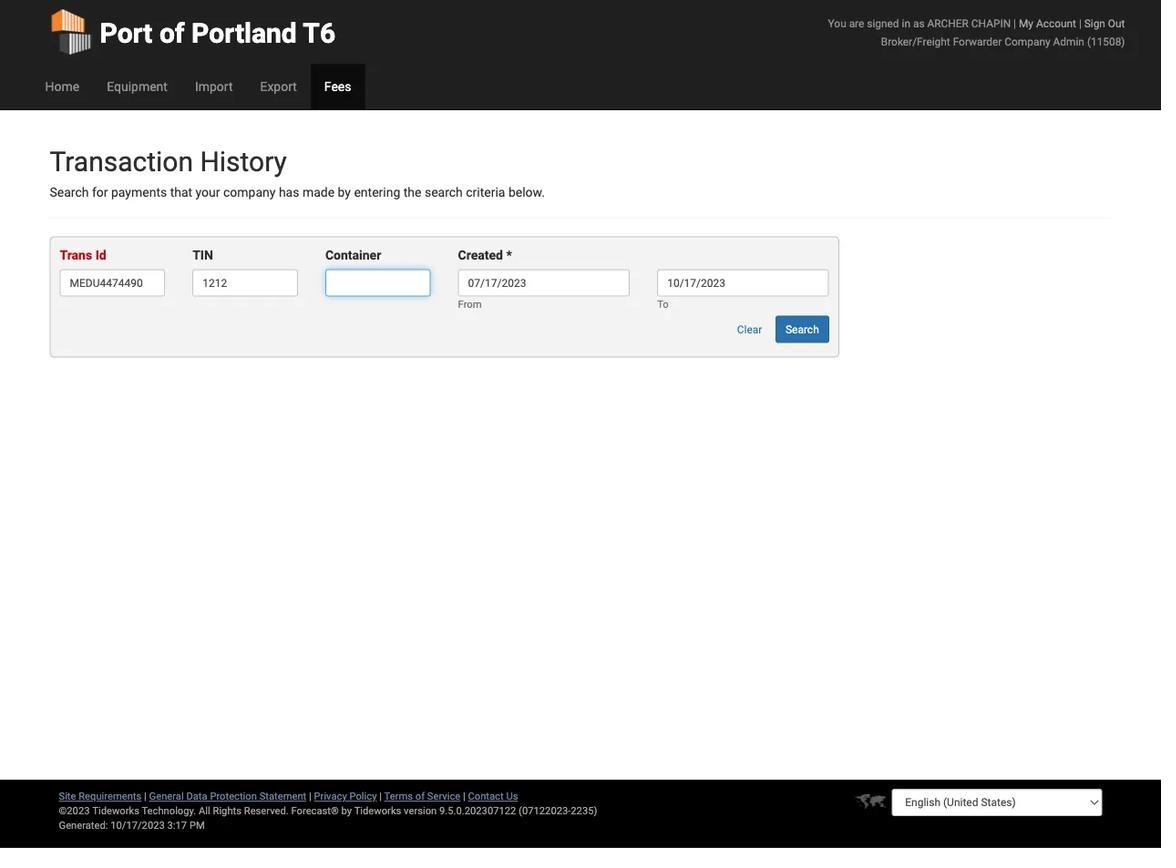 Task type: describe. For each thing, give the bounding box(es) containing it.
payments
[[111, 185, 167, 200]]

export
[[260, 79, 297, 94]]

t6
[[303, 17, 336, 49]]

TIN text field
[[193, 269, 298, 297]]

search button
[[776, 316, 829, 343]]

site
[[59, 791, 76, 803]]

portland
[[192, 17, 297, 49]]

site requirements link
[[59, 791, 142, 803]]

search inside button
[[786, 323, 819, 336]]

statement
[[260, 791, 307, 803]]

history
[[200, 145, 287, 178]]

equipment
[[107, 79, 168, 94]]

Created * text field
[[458, 269, 630, 297]]

sign out link
[[1085, 17, 1126, 30]]

equipment button
[[93, 64, 181, 109]]

created *
[[458, 248, 512, 263]]

criteria
[[466, 185, 506, 200]]

*
[[506, 248, 512, 263]]

pm
[[190, 820, 205, 832]]

2235)
[[571, 805, 598, 817]]

| left sign
[[1079, 17, 1082, 30]]

all
[[199, 805, 210, 817]]

chapin
[[972, 17, 1011, 30]]

| up tideworks
[[379, 791, 382, 803]]

reserved.
[[244, 805, 289, 817]]

signed
[[867, 17, 899, 30]]

3:17
[[167, 820, 187, 832]]

to
[[658, 298, 669, 310]]

contact us link
[[468, 791, 518, 803]]

out
[[1109, 17, 1126, 30]]

export button
[[247, 64, 311, 109]]

your
[[196, 185, 220, 200]]

©2023 tideworks
[[59, 805, 139, 817]]

rights
[[213, 805, 242, 817]]

search
[[425, 185, 463, 200]]

fees button
[[311, 64, 365, 109]]

9.5.0.202307122
[[439, 805, 516, 817]]

forecast®
[[291, 805, 339, 817]]

company
[[1005, 35, 1051, 48]]

| left general
[[144, 791, 147, 803]]

protection
[[210, 791, 257, 803]]

admin
[[1054, 35, 1085, 48]]

0 vertical spatial of
[[159, 17, 185, 49]]

archer
[[928, 17, 969, 30]]

you are signed in as archer chapin | my account | sign out broker/freight forwarder company admin (11508)
[[828, 17, 1126, 48]]

clear
[[737, 323, 763, 336]]

home button
[[31, 64, 93, 109]]

fees
[[324, 79, 351, 94]]

(07122023-
[[519, 805, 571, 817]]

MM/dd/yyyy text field
[[658, 269, 829, 297]]

the
[[404, 185, 422, 200]]

| up forecast®
[[309, 791, 312, 803]]

| up 9.5.0.202307122 on the bottom left of the page
[[463, 791, 466, 803]]

search inside transaction history search for payments that your company has made by entering the search criteria below.
[[50, 185, 89, 200]]

port
[[100, 17, 153, 49]]

technology.
[[142, 805, 196, 817]]

of inside site requirements | general data protection statement | privacy policy | terms of service | contact us ©2023 tideworks technology. all rights reserved. forecast® by tideworks version 9.5.0.202307122 (07122023-2235) generated: 10/17/2023 3:17 pm
[[416, 791, 425, 803]]

transaction history search for payments that your company has made by entering the search criteria below.
[[50, 145, 545, 200]]

privacy
[[314, 791, 347, 803]]

clear button
[[727, 316, 773, 343]]

terms
[[384, 791, 413, 803]]



Task type: vqa. For each thing, say whether or not it's contained in the screenshot.
rights
yes



Task type: locate. For each thing, give the bounding box(es) containing it.
port of portland t6
[[100, 17, 336, 49]]

version
[[404, 805, 437, 817]]

broker/freight
[[881, 35, 951, 48]]

by inside site requirements | general data protection statement | privacy policy | terms of service | contact us ©2023 tideworks technology. all rights reserved. forecast® by tideworks version 9.5.0.202307122 (07122023-2235) generated: 10/17/2023 3:17 pm
[[341, 805, 352, 817]]

tideworks
[[354, 805, 401, 817]]

account
[[1037, 17, 1077, 30]]

company
[[223, 185, 276, 200]]

1 vertical spatial of
[[416, 791, 425, 803]]

0 horizontal spatial search
[[50, 185, 89, 200]]

generated:
[[59, 820, 108, 832]]

of right port
[[159, 17, 185, 49]]

trans
[[60, 248, 92, 263]]

1 horizontal spatial of
[[416, 791, 425, 803]]

for
[[92, 185, 108, 200]]

data
[[186, 791, 208, 803]]

search left for
[[50, 185, 89, 200]]

service
[[427, 791, 461, 803]]

privacy policy link
[[314, 791, 377, 803]]

by
[[338, 185, 351, 200], [341, 805, 352, 817]]

of up version
[[416, 791, 425, 803]]

by right made
[[338, 185, 351, 200]]

transaction
[[50, 145, 193, 178]]

from
[[458, 298, 482, 310]]

in
[[902, 17, 911, 30]]

are
[[849, 17, 865, 30]]

made
[[303, 185, 335, 200]]

has
[[279, 185, 299, 200]]

1 vertical spatial by
[[341, 805, 352, 817]]

import button
[[181, 64, 247, 109]]

search right clear button
[[786, 323, 819, 336]]

import
[[195, 79, 233, 94]]

by inside transaction history search for payments that your company has made by entering the search criteria below.
[[338, 185, 351, 200]]

port of portland t6 link
[[50, 0, 336, 64]]

|
[[1014, 17, 1017, 30], [1079, 17, 1082, 30], [144, 791, 147, 803], [309, 791, 312, 803], [379, 791, 382, 803], [463, 791, 466, 803]]

1 horizontal spatial search
[[786, 323, 819, 336]]

general
[[149, 791, 184, 803]]

1 vertical spatial search
[[786, 323, 819, 336]]

general data protection statement link
[[149, 791, 307, 803]]

you
[[828, 17, 847, 30]]

requirements
[[79, 791, 142, 803]]

entering
[[354, 185, 400, 200]]

by down privacy policy link
[[341, 805, 352, 817]]

my account link
[[1019, 17, 1077, 30]]

as
[[913, 17, 925, 30]]

below.
[[509, 185, 545, 200]]

0 vertical spatial search
[[50, 185, 89, 200]]

site requirements | general data protection statement | privacy policy | terms of service | contact us ©2023 tideworks technology. all rights reserved. forecast® by tideworks version 9.5.0.202307122 (07122023-2235) generated: 10/17/2023 3:17 pm
[[59, 791, 598, 832]]

my
[[1019, 17, 1034, 30]]

10/17/2023
[[111, 820, 165, 832]]

terms of service link
[[384, 791, 461, 803]]

forwarder
[[953, 35, 1002, 48]]

(11508)
[[1088, 35, 1126, 48]]

Trans Id text field
[[60, 269, 165, 297]]

Container text field
[[325, 269, 431, 297]]

trans id
[[60, 248, 106, 263]]

| left my
[[1014, 17, 1017, 30]]

created
[[458, 248, 503, 263]]

search
[[50, 185, 89, 200], [786, 323, 819, 336]]

0 vertical spatial by
[[338, 185, 351, 200]]

id
[[95, 248, 106, 263]]

tin
[[193, 248, 213, 263]]

container
[[325, 248, 381, 263]]

of
[[159, 17, 185, 49], [416, 791, 425, 803]]

us
[[506, 791, 518, 803]]

that
[[170, 185, 192, 200]]

0 horizontal spatial of
[[159, 17, 185, 49]]

sign
[[1085, 17, 1106, 30]]

contact
[[468, 791, 504, 803]]

policy
[[350, 791, 377, 803]]

home
[[45, 79, 79, 94]]



